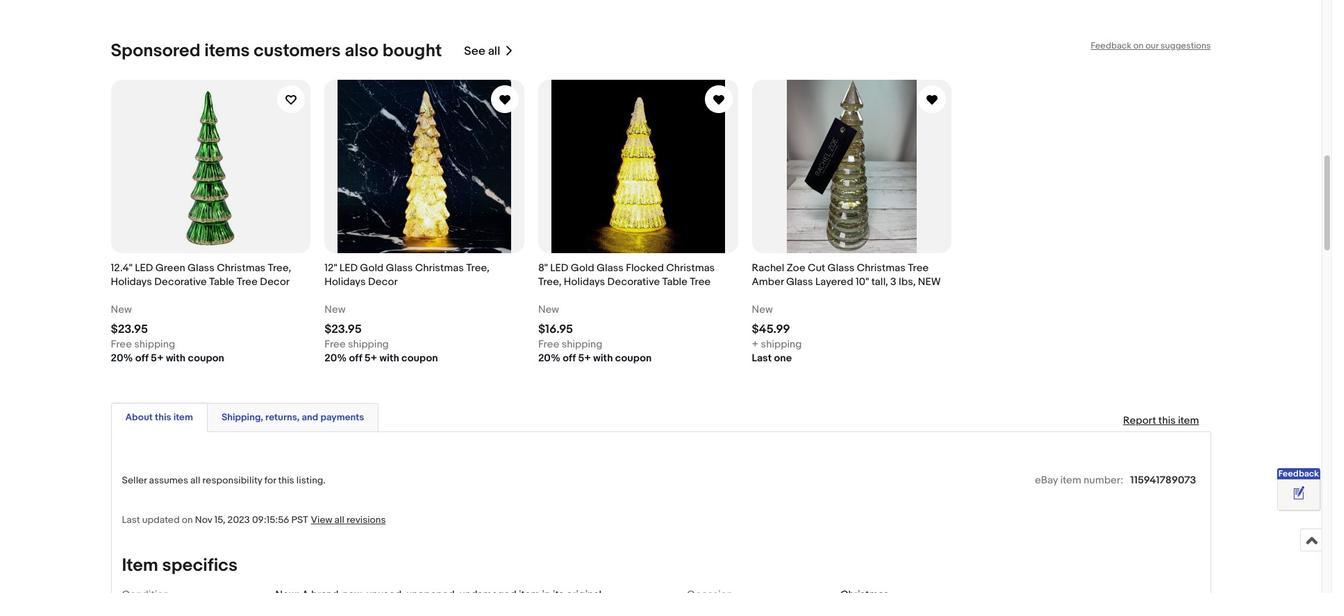 Task type: describe. For each thing, give the bounding box(es) containing it.
feedback for feedback
[[1278, 469, 1319, 480]]

listing.
[[296, 475, 326, 487]]

shipping, returns, and payments
[[221, 412, 364, 424]]

item specifics
[[122, 556, 238, 577]]

0 vertical spatial on
[[1133, 40, 1144, 52]]

new text field for $45.99
[[752, 304, 773, 318]]

sponsored items customers also bought
[[111, 40, 442, 62]]

$23.95 text field for 12.4" led green glass christmas tree, holidays decorative table tree decor
[[111, 323, 148, 337]]

new for 12" led gold glass christmas tree, holidays decor
[[324, 304, 345, 317]]

15,
[[214, 515, 225, 527]]

revisions
[[347, 515, 386, 527]]

led for 12.4"
[[135, 262, 153, 275]]

20% off 5+ with coupon text field
[[111, 352, 224, 366]]

also
[[345, 40, 379, 62]]

zoe
[[787, 262, 805, 275]]

with for holidays
[[593, 352, 613, 365]]

tree inside the rachel zoe cut glass christmas tree amber glass layered 10" tall, 3 lbs, new
[[908, 262, 929, 275]]

returns,
[[265, 412, 300, 424]]

shipping for holidays
[[562, 338, 602, 352]]

3
[[890, 276, 896, 289]]

christmas for 12" led gold glass christmas tree, holidays decor
[[415, 262, 464, 275]]

glass down zoe
[[786, 276, 813, 289]]

sponsored
[[111, 40, 200, 62]]

seller
[[122, 475, 147, 487]]

flocked
[[626, 262, 664, 275]]

12.4" led green glass christmas tree, holidays decorative table tree decor
[[111, 262, 291, 289]]

20% off 5+ with coupon text field for $23.95
[[324, 352, 438, 366]]

view
[[311, 515, 332, 527]]

off for holidays
[[563, 352, 576, 365]]

table inside 8" led gold glass flocked christmas tree, holidays decorative table tree
[[662, 276, 687, 289]]

glass for glass
[[828, 262, 855, 275]]

20% for 8" led gold glass flocked christmas tree, holidays decorative table tree
[[538, 352, 560, 365]]

payments
[[320, 412, 364, 424]]

cut
[[808, 262, 825, 275]]

12" led gold glass christmas tree, holidays decor
[[324, 262, 489, 289]]

bought
[[382, 40, 442, 62]]

christmas for rachel zoe cut glass christmas tree amber glass layered 10" tall, 3 lbs, new
[[857, 262, 906, 275]]

$45.99 text field
[[752, 323, 790, 337]]

$23.95 for 12" led gold glass christmas tree, holidays decor
[[324, 323, 362, 337]]

item
[[122, 556, 158, 577]]

layered
[[815, 276, 853, 289]]

holidays for 12"
[[324, 276, 366, 289]]

tree, inside 8" led gold glass flocked christmas tree, holidays decorative table tree
[[538, 276, 562, 289]]

feedback for feedback on our suggestions
[[1091, 40, 1131, 52]]

0 horizontal spatial all
[[190, 475, 200, 487]]

new for 12.4" led green glass christmas tree, holidays decorative table tree decor
[[111, 304, 132, 317]]

feedback on our suggestions link
[[1091, 40, 1211, 52]]

gold for $16.95
[[571, 262, 594, 275]]

See all text field
[[464, 44, 500, 58]]

item for report this item
[[1178, 415, 1199, 428]]

about this item
[[125, 412, 193, 424]]

see
[[464, 44, 485, 58]]

rachel zoe cut glass christmas tree amber glass layered 10" tall, 3 lbs, new
[[752, 262, 941, 289]]

item for about this item
[[173, 412, 193, 424]]

ebay item number: 115941789073
[[1035, 474, 1196, 488]]

gold for $23.95
[[360, 262, 384, 275]]

decorative inside "12.4" led green glass christmas tree, holidays decorative table tree decor"
[[154, 276, 207, 289]]

suggestions
[[1161, 40, 1211, 52]]

shipping, returns, and payments button
[[221, 411, 364, 424]]

5+ for decorative
[[151, 352, 164, 365]]

glass for decor
[[386, 262, 413, 275]]

$16.95 text field
[[538, 323, 573, 337]]

1 horizontal spatial this
[[278, 475, 294, 487]]

8" led gold glass flocked christmas tree, holidays decorative table tree
[[538, 262, 715, 289]]

one
[[774, 352, 792, 365]]

tree inside "12.4" led green glass christmas tree, holidays decorative table tree decor"
[[237, 276, 258, 289]]

nov
[[195, 515, 212, 527]]

shipping for glass
[[761, 338, 802, 352]]

about this item button
[[125, 411, 193, 424]]

new for 8" led gold glass flocked christmas tree, holidays decorative table tree
[[538, 304, 559, 317]]

new $16.95 free shipping 20% off 5+ with coupon
[[538, 304, 652, 365]]

free shipping text field for decorative
[[111, 338, 175, 352]]

shipping for decor
[[348, 338, 389, 352]]

amber
[[752, 276, 784, 289]]

5+ for decor
[[364, 352, 377, 365]]

$16.95
[[538, 323, 573, 337]]

free for 12" led gold glass christmas tree, holidays decor
[[324, 338, 346, 352]]

updated
[[142, 515, 180, 527]]

20% for 12.4" led green glass christmas tree, holidays decorative table tree decor
[[111, 352, 133, 365]]

tree, for 12" led gold glass christmas tree, holidays decor
[[466, 262, 489, 275]]

decor inside "12.4" led green glass christmas tree, holidays decorative table tree decor"
[[260, 276, 290, 289]]

feedback on our suggestions
[[1091, 40, 1211, 52]]

20% off 5+ with coupon text field for $16.95
[[538, 352, 652, 366]]



Task type: locate. For each thing, give the bounding box(es) containing it.
09:15:56
[[252, 515, 289, 527]]

5+
[[151, 352, 164, 365], [364, 352, 377, 365], [578, 352, 591, 365]]

5+ for holidays
[[578, 352, 591, 365]]

20% for 12" led gold glass christmas tree, holidays decor
[[324, 352, 347, 365]]

0 horizontal spatial coupon
[[188, 352, 224, 365]]

new text field down 12.4"
[[111, 304, 132, 318]]

2 horizontal spatial all
[[488, 44, 500, 58]]

$23.95 down 12"
[[324, 323, 362, 337]]

new for rachel zoe cut glass christmas tree amber glass layered 10" tall, 3 lbs, new
[[752, 304, 773, 317]]

new text field for $23.95
[[111, 304, 132, 318]]

$23.95
[[111, 323, 148, 337], [324, 323, 362, 337]]

led right 12.4"
[[135, 262, 153, 275]]

item
[[173, 412, 193, 424], [1178, 415, 1199, 428], [1060, 474, 1081, 488]]

all
[[488, 44, 500, 58], [190, 475, 200, 487], [334, 515, 344, 527]]

+
[[752, 338, 759, 352]]

1 horizontal spatial feedback
[[1278, 469, 1319, 480]]

Free shipping text field
[[538, 338, 602, 352]]

2 decor from the left
[[368, 276, 398, 289]]

last left updated
[[122, 515, 140, 527]]

2 table from the left
[[662, 276, 687, 289]]

1 5+ from the left
[[151, 352, 164, 365]]

glass up layered on the top
[[828, 262, 855, 275]]

1 horizontal spatial free
[[324, 338, 346, 352]]

2 coupon from the left
[[401, 352, 438, 365]]

$23.95 up 20% off 5+ with coupon text field
[[111, 323, 148, 337]]

holidays up new $16.95 free shipping 20% off 5+ with coupon
[[564, 276, 605, 289]]

shipping inside "new $45.99 + shipping last one"
[[761, 338, 802, 352]]

last down +
[[752, 352, 772, 365]]

led right 12"
[[340, 262, 358, 275]]

christmas inside 12" led gold glass christmas tree, holidays decor
[[415, 262, 464, 275]]

2 horizontal spatial holidays
[[564, 276, 605, 289]]

customers
[[254, 40, 341, 62]]

$23.95 text field up 20% off 5+ with coupon text field
[[111, 323, 148, 337]]

new down 12"
[[324, 304, 345, 317]]

off
[[135, 352, 148, 365], [349, 352, 362, 365], [563, 352, 576, 365]]

pst
[[291, 515, 308, 527]]

view all revisions link
[[308, 514, 386, 527]]

holidays for 12.4"
[[111, 276, 152, 289]]

glass
[[188, 262, 214, 275], [386, 262, 413, 275], [597, 262, 624, 275], [828, 262, 855, 275], [786, 276, 813, 289]]

item right 'about'
[[173, 412, 193, 424]]

shipping
[[134, 338, 175, 352], [348, 338, 389, 352], [562, 338, 602, 352], [761, 338, 802, 352]]

feedback
[[1091, 40, 1131, 52], [1278, 469, 1319, 480]]

glass right green
[[188, 262, 214, 275]]

item right report
[[1178, 415, 1199, 428]]

0 horizontal spatial $23.95
[[111, 323, 148, 337]]

led for 12"
[[340, 262, 358, 275]]

0 horizontal spatial decor
[[260, 276, 290, 289]]

4 shipping from the left
[[761, 338, 802, 352]]

+ shipping text field
[[752, 338, 802, 352]]

1 horizontal spatial all
[[334, 515, 344, 527]]

0 horizontal spatial with
[[166, 352, 185, 365]]

see all
[[464, 44, 500, 58]]

coupon for decorative
[[188, 352, 224, 365]]

on left nov at the left
[[182, 515, 193, 527]]

item inside button
[[173, 412, 193, 424]]

tree, inside 12" led gold glass christmas tree, holidays decor
[[466, 262, 489, 275]]

1 horizontal spatial item
[[1060, 474, 1081, 488]]

0 horizontal spatial 20% off 5+ with coupon text field
[[324, 352, 438, 366]]

20%
[[111, 352, 133, 365], [324, 352, 347, 365], [538, 352, 560, 365]]

1 horizontal spatial with
[[380, 352, 399, 365]]

led inside 8" led gold glass flocked christmas tree, holidays decorative table tree
[[550, 262, 568, 275]]

gold
[[360, 262, 384, 275], [571, 262, 594, 275]]

with inside new $16.95 free shipping 20% off 5+ with coupon
[[593, 352, 613, 365]]

shipping,
[[221, 412, 263, 424]]

$23.95 text field down 12"
[[324, 323, 362, 337]]

1 horizontal spatial on
[[1133, 40, 1144, 52]]

2 new text field from the left
[[752, 304, 773, 318]]

1 vertical spatial on
[[182, 515, 193, 527]]

with for decorative
[[166, 352, 185, 365]]

0 horizontal spatial feedback
[[1091, 40, 1131, 52]]

1 new from the left
[[111, 304, 132, 317]]

New text field
[[324, 304, 345, 318], [752, 304, 773, 318]]

glass right 12"
[[386, 262, 413, 275]]

0 horizontal spatial holidays
[[111, 276, 152, 289]]

christmas
[[217, 262, 265, 275], [415, 262, 464, 275], [666, 262, 715, 275], [857, 262, 906, 275]]

coupon inside new $16.95 free shipping 20% off 5+ with coupon
[[615, 352, 652, 365]]

glass for holidays
[[597, 262, 624, 275]]

christmas for 12.4" led green glass christmas tree, holidays decorative table tree decor
[[217, 262, 265, 275]]

specifics
[[162, 556, 238, 577]]

20% up 'about'
[[111, 352, 133, 365]]

free shipping text field for decor
[[324, 338, 389, 352]]

decorative down green
[[154, 276, 207, 289]]

1 horizontal spatial holidays
[[324, 276, 366, 289]]

last updated on nov 15, 2023 09:15:56 pst view all revisions
[[122, 515, 386, 527]]

new up $45.99 text box
[[752, 304, 773, 317]]

2 shipping from the left
[[348, 338, 389, 352]]

with
[[166, 352, 185, 365], [380, 352, 399, 365], [593, 352, 613, 365]]

new down 12.4"
[[111, 304, 132, 317]]

2 20% from the left
[[324, 352, 347, 365]]

1 horizontal spatial new $23.95 free shipping 20% off 5+ with coupon
[[324, 304, 438, 365]]

3 free from the left
[[538, 338, 559, 352]]

8"
[[538, 262, 548, 275]]

1 $23.95 from the left
[[111, 323, 148, 337]]

$23.95 text field
[[111, 323, 148, 337], [324, 323, 362, 337]]

3 off from the left
[[563, 352, 576, 365]]

20% down $16.95
[[538, 352, 560, 365]]

led inside 12" led gold glass christmas tree, holidays decor
[[340, 262, 358, 275]]

glass inside 12" led gold glass christmas tree, holidays decor
[[386, 262, 413, 275]]

1 shipping from the left
[[134, 338, 175, 352]]

glass inside "12.4" led green glass christmas tree, holidays decorative table tree decor"
[[188, 262, 214, 275]]

2 horizontal spatial coupon
[[615, 352, 652, 365]]

this right 'about'
[[155, 412, 171, 424]]

0 horizontal spatial table
[[209, 276, 234, 289]]

number:
[[1084, 474, 1123, 488]]

new text field up $45.99 text box
[[752, 304, 773, 318]]

tree inside 8" led gold glass flocked christmas tree, holidays decorative table tree
[[690, 276, 711, 289]]

off inside new $16.95 free shipping 20% off 5+ with coupon
[[563, 352, 576, 365]]

last
[[752, 352, 772, 365], [122, 515, 140, 527]]

new text field for $16.95
[[538, 304, 559, 318]]

with for decor
[[380, 352, 399, 365]]

glass left the flocked
[[597, 262, 624, 275]]

1 vertical spatial last
[[122, 515, 140, 527]]

decorative down the flocked
[[607, 276, 660, 289]]

new
[[111, 304, 132, 317], [324, 304, 345, 317], [538, 304, 559, 317], [752, 304, 773, 317]]

tab list containing about this item
[[111, 401, 1211, 433]]

new text field for $23.95
[[324, 304, 345, 318]]

decorative inside 8" led gold glass flocked christmas tree, holidays decorative table tree
[[607, 276, 660, 289]]

1 horizontal spatial coupon
[[401, 352, 438, 365]]

1 new $23.95 free shipping 20% off 5+ with coupon from the left
[[111, 304, 224, 365]]

green
[[155, 262, 185, 275]]

this right "for"
[[278, 475, 294, 487]]

2 new from the left
[[324, 304, 345, 317]]

this right report
[[1158, 415, 1176, 428]]

0 horizontal spatial tree
[[237, 276, 258, 289]]

5+ inside new $16.95 free shipping 20% off 5+ with coupon
[[578, 352, 591, 365]]

2 horizontal spatial 5+
[[578, 352, 591, 365]]

2 horizontal spatial 20%
[[538, 352, 560, 365]]

20% off 5+ with coupon text field
[[324, 352, 438, 366], [538, 352, 652, 366]]

0 horizontal spatial tree,
[[268, 262, 291, 275]]

1 horizontal spatial led
[[340, 262, 358, 275]]

2 horizontal spatial this
[[1158, 415, 1176, 428]]

Last one text field
[[752, 352, 792, 366]]

1 vertical spatial feedback
[[1278, 469, 1319, 480]]

2 new text field from the left
[[538, 304, 559, 318]]

new $45.99 + shipping last one
[[752, 304, 802, 365]]

decor
[[260, 276, 290, 289], [368, 276, 398, 289]]

0 horizontal spatial 5+
[[151, 352, 164, 365]]

free for 8" led gold glass flocked christmas tree, holidays decorative table tree
[[538, 338, 559, 352]]

off for decor
[[349, 352, 362, 365]]

2 led from the left
[[340, 262, 358, 275]]

2 gold from the left
[[571, 262, 594, 275]]

0 horizontal spatial $23.95 text field
[[111, 323, 148, 337]]

new $23.95 free shipping 20% off 5+ with coupon down 12" led gold glass christmas tree, holidays decor
[[324, 304, 438, 365]]

1 horizontal spatial decorative
[[607, 276, 660, 289]]

1 horizontal spatial $23.95
[[324, 323, 362, 337]]

2 $23.95 text field from the left
[[324, 323, 362, 337]]

coupon for decor
[[401, 352, 438, 365]]

tall,
[[871, 276, 888, 289]]

2 new $23.95 free shipping 20% off 5+ with coupon from the left
[[324, 304, 438, 365]]

0 vertical spatial all
[[488, 44, 500, 58]]

1 horizontal spatial 20% off 5+ with coupon text field
[[538, 352, 652, 366]]

off down $16.95
[[563, 352, 576, 365]]

3 holidays from the left
[[564, 276, 605, 289]]

glass inside 8" led gold glass flocked christmas tree, holidays decorative table tree
[[597, 262, 624, 275]]

0 horizontal spatial free
[[111, 338, 132, 352]]

led inside "12.4" led green glass christmas tree, holidays decorative table tree decor"
[[135, 262, 153, 275]]

0 vertical spatial last
[[752, 352, 772, 365]]

item right ebay
[[1060, 474, 1081, 488]]

1 christmas from the left
[[217, 262, 265, 275]]

christmas inside 8" led gold glass flocked christmas tree, holidays decorative table tree
[[666, 262, 715, 275]]

our
[[1146, 40, 1159, 52]]

holidays
[[111, 276, 152, 289], [324, 276, 366, 289], [564, 276, 605, 289]]

0 horizontal spatial new $23.95 free shipping 20% off 5+ with coupon
[[111, 304, 224, 365]]

1 gold from the left
[[360, 262, 384, 275]]

free
[[111, 338, 132, 352], [324, 338, 346, 352], [538, 338, 559, 352]]

2 with from the left
[[380, 352, 399, 365]]

1 table from the left
[[209, 276, 234, 289]]

items
[[204, 40, 250, 62]]

1 20% off 5+ with coupon text field from the left
[[324, 352, 438, 366]]

$23.95 text field for 12" led gold glass christmas tree, holidays decor
[[324, 323, 362, 337]]

tree, for 12.4" led green glass christmas tree, holidays decorative table tree decor
[[268, 262, 291, 275]]

0 vertical spatial feedback
[[1091, 40, 1131, 52]]

see all link
[[464, 40, 514, 62]]

1 with from the left
[[166, 352, 185, 365]]

off up 'about'
[[135, 352, 148, 365]]

led for 8"
[[550, 262, 568, 275]]

this for about
[[155, 412, 171, 424]]

on
[[1133, 40, 1144, 52], [182, 515, 193, 527]]

tab list
[[111, 401, 1211, 433]]

2 horizontal spatial led
[[550, 262, 568, 275]]

new up $16.95
[[538, 304, 559, 317]]

10"
[[856, 276, 869, 289]]

new $23.95 free shipping 20% off 5+ with coupon
[[111, 304, 224, 365], [324, 304, 438, 365]]

Free shipping text field
[[111, 338, 175, 352], [324, 338, 389, 352]]

0 horizontal spatial free shipping text field
[[111, 338, 175, 352]]

2023
[[228, 515, 250, 527]]

new text field down 12"
[[324, 304, 345, 318]]

1 horizontal spatial new text field
[[538, 304, 559, 318]]

tree, left 12"
[[268, 262, 291, 275]]

3 with from the left
[[593, 352, 613, 365]]

1 horizontal spatial table
[[662, 276, 687, 289]]

last inside "new $45.99 + shipping last one"
[[752, 352, 772, 365]]

holidays down 12.4"
[[111, 276, 152, 289]]

1 decorative from the left
[[154, 276, 207, 289]]

2 free from the left
[[324, 338, 346, 352]]

1 horizontal spatial $23.95 text field
[[324, 323, 362, 337]]

ebay
[[1035, 474, 1058, 488]]

seller assumes all responsibility for this listing.
[[122, 475, 326, 487]]

2 20% off 5+ with coupon text field from the left
[[538, 352, 652, 366]]

all right 'see'
[[488, 44, 500, 58]]

new text field up $16.95
[[538, 304, 559, 318]]

new inside new $16.95 free shipping 20% off 5+ with coupon
[[538, 304, 559, 317]]

led
[[135, 262, 153, 275], [340, 262, 358, 275], [550, 262, 568, 275]]

1 20% from the left
[[111, 352, 133, 365]]

all right the view
[[334, 515, 344, 527]]

this
[[155, 412, 171, 424], [1158, 415, 1176, 428], [278, 475, 294, 487]]

new inside "new $45.99 + shipping last one"
[[752, 304, 773, 317]]

1 horizontal spatial off
[[349, 352, 362, 365]]

3 christmas from the left
[[666, 262, 715, 275]]

all right assumes
[[190, 475, 200, 487]]

report this item link
[[1116, 408, 1206, 435]]

tree, down 8"
[[538, 276, 562, 289]]

3 shipping from the left
[[562, 338, 602, 352]]

$45.99
[[752, 323, 790, 337]]

0 horizontal spatial 20%
[[111, 352, 133, 365]]

4 christmas from the left
[[857, 262, 906, 275]]

table inside "12.4" led green glass christmas tree, holidays decorative table tree decor"
[[209, 276, 234, 289]]

about
[[125, 412, 153, 424]]

1 new text field from the left
[[324, 304, 345, 318]]

tree,
[[268, 262, 291, 275], [466, 262, 489, 275], [538, 276, 562, 289]]

2 free shipping text field from the left
[[324, 338, 389, 352]]

tree, inside "12.4" led green glass christmas tree, holidays decorative table tree decor"
[[268, 262, 291, 275]]

1 $23.95 text field from the left
[[111, 323, 148, 337]]

$23.95 for 12.4" led green glass christmas tree, holidays decorative table tree decor
[[111, 323, 148, 337]]

0 horizontal spatial on
[[182, 515, 193, 527]]

tree
[[908, 262, 929, 275], [237, 276, 258, 289], [690, 276, 711, 289]]

2 $23.95 from the left
[[324, 323, 362, 337]]

gold inside 12" led gold glass christmas tree, holidays decor
[[360, 262, 384, 275]]

2 decorative from the left
[[607, 276, 660, 289]]

2 horizontal spatial tree
[[908, 262, 929, 275]]

1 horizontal spatial decor
[[368, 276, 398, 289]]

off for decorative
[[135, 352, 148, 365]]

0 horizontal spatial last
[[122, 515, 140, 527]]

new $23.95 free shipping 20% off 5+ with coupon for decor
[[324, 304, 438, 365]]

led right 8"
[[550, 262, 568, 275]]

2 horizontal spatial free
[[538, 338, 559, 352]]

New text field
[[111, 304, 132, 318], [538, 304, 559, 318]]

1 horizontal spatial 20%
[[324, 352, 347, 365]]

3 new from the left
[[538, 304, 559, 317]]

1 free from the left
[[111, 338, 132, 352]]

and
[[302, 412, 318, 424]]

3 led from the left
[[550, 262, 568, 275]]

0 horizontal spatial new text field
[[111, 304, 132, 318]]

1 horizontal spatial new text field
[[752, 304, 773, 318]]

12"
[[324, 262, 337, 275]]

gold inside 8" led gold glass flocked christmas tree, holidays decorative table tree
[[571, 262, 594, 275]]

off up payments
[[349, 352, 362, 365]]

0 horizontal spatial off
[[135, 352, 148, 365]]

this for report
[[1158, 415, 1176, 428]]

this inside button
[[155, 412, 171, 424]]

rachel
[[752, 262, 784, 275]]

0 horizontal spatial led
[[135, 262, 153, 275]]

free inside new $16.95 free shipping 20% off 5+ with coupon
[[538, 338, 559, 352]]

holidays down 12"
[[324, 276, 366, 289]]

2 5+ from the left
[[364, 352, 377, 365]]

1 off from the left
[[135, 352, 148, 365]]

1 holidays from the left
[[111, 276, 152, 289]]

assumes
[[149, 475, 188, 487]]

2 off from the left
[[349, 352, 362, 365]]

new $23.95 free shipping 20% off 5+ with coupon for decorative
[[111, 304, 224, 365]]

for
[[264, 475, 276, 487]]

shipping for decorative
[[134, 338, 175, 352]]

on left our
[[1133, 40, 1144, 52]]

holidays inside "12.4" led green glass christmas tree, holidays decorative table tree decor"
[[111, 276, 152, 289]]

decor inside 12" led gold glass christmas tree, holidays decor
[[368, 276, 398, 289]]

coupon for holidays
[[615, 352, 652, 365]]

new $23.95 free shipping 20% off 5+ with coupon down green
[[111, 304, 224, 365]]

20% up payments
[[324, 352, 347, 365]]

115941789073
[[1130, 474, 1196, 488]]

holidays inside 12" led gold glass christmas tree, holidays decor
[[324, 276, 366, 289]]

1 horizontal spatial free shipping text field
[[324, 338, 389, 352]]

tree, left 8"
[[466, 262, 489, 275]]

2 horizontal spatial with
[[593, 352, 613, 365]]

1 coupon from the left
[[188, 352, 224, 365]]

table
[[209, 276, 234, 289], [662, 276, 687, 289]]

holidays inside 8" led gold glass flocked christmas tree, holidays decorative table tree
[[564, 276, 605, 289]]

0 horizontal spatial item
[[173, 412, 193, 424]]

shipping inside new $16.95 free shipping 20% off 5+ with coupon
[[562, 338, 602, 352]]

0 horizontal spatial new text field
[[324, 304, 345, 318]]

christmas inside the rachel zoe cut glass christmas tree amber glass layered 10" tall, 3 lbs, new
[[857, 262, 906, 275]]

2 horizontal spatial off
[[563, 352, 576, 365]]

0 horizontal spatial decorative
[[154, 276, 207, 289]]

1 horizontal spatial tree
[[690, 276, 711, 289]]

1 vertical spatial all
[[190, 475, 200, 487]]

free for 12.4" led green glass christmas tree, holidays decorative table tree decor
[[111, 338, 132, 352]]

gold right 12"
[[360, 262, 384, 275]]

2 holidays from the left
[[324, 276, 366, 289]]

1 new text field from the left
[[111, 304, 132, 318]]

20% inside new $16.95 free shipping 20% off 5+ with coupon
[[538, 352, 560, 365]]

report
[[1123, 415, 1156, 428]]

1 decor from the left
[[260, 276, 290, 289]]

3 5+ from the left
[[578, 352, 591, 365]]

2 christmas from the left
[[415, 262, 464, 275]]

0 horizontal spatial this
[[155, 412, 171, 424]]

1 free shipping text field from the left
[[111, 338, 175, 352]]

christmas inside "12.4" led green glass christmas tree, holidays decorative table tree decor"
[[217, 262, 265, 275]]

decorative
[[154, 276, 207, 289], [607, 276, 660, 289]]

coupon
[[188, 352, 224, 365], [401, 352, 438, 365], [615, 352, 652, 365]]

responsibility
[[202, 475, 262, 487]]

report this item
[[1123, 415, 1199, 428]]

3 20% from the left
[[538, 352, 560, 365]]

12.4"
[[111, 262, 133, 275]]

glass for decorative
[[188, 262, 214, 275]]

new
[[918, 276, 941, 289]]

2 horizontal spatial item
[[1178, 415, 1199, 428]]

2 horizontal spatial tree,
[[538, 276, 562, 289]]

3 coupon from the left
[[615, 352, 652, 365]]

4 new from the left
[[752, 304, 773, 317]]

lbs,
[[899, 276, 916, 289]]

0 horizontal spatial gold
[[360, 262, 384, 275]]

1 led from the left
[[135, 262, 153, 275]]

2 vertical spatial all
[[334, 515, 344, 527]]

1 horizontal spatial gold
[[571, 262, 594, 275]]

gold right 8"
[[571, 262, 594, 275]]

1 horizontal spatial 5+
[[364, 352, 377, 365]]

1 horizontal spatial tree,
[[466, 262, 489, 275]]

1 horizontal spatial last
[[752, 352, 772, 365]]



Task type: vqa. For each thing, say whether or not it's contained in the screenshot.


